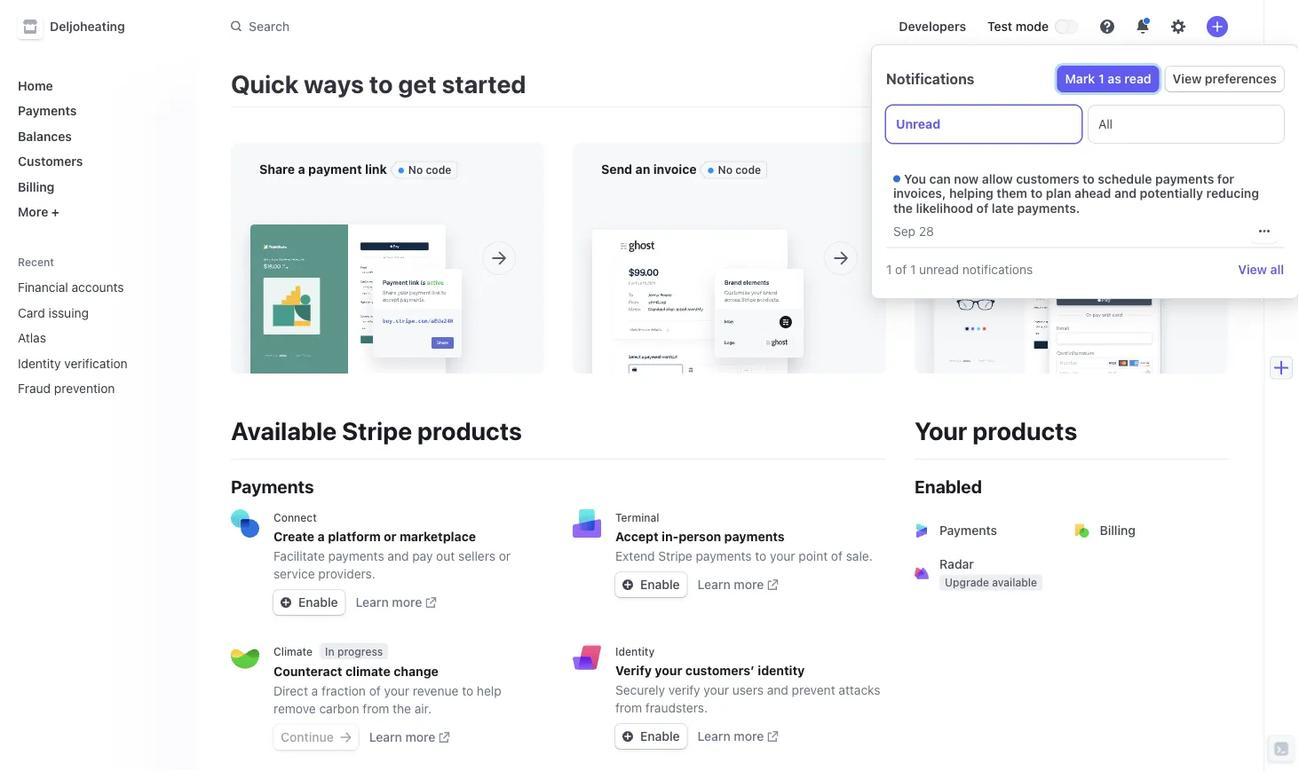 Task type: locate. For each thing, give the bounding box(es) containing it.
no right link
[[408, 164, 423, 176]]

payments inside connect create a platform or marketplace facilitate payments and pay out sellers or service providers.
[[328, 549, 384, 564]]

view left shift section content right icon
[[1173, 71, 1202, 86]]

out right the try
[[966, 162, 986, 177]]

1 horizontal spatial products
[[973, 416, 1077, 445]]

for
[[1217, 171, 1234, 186]]

issuing
[[49, 305, 89, 320]]

notifications
[[886, 71, 975, 87]]

developers
[[899, 19, 966, 34]]

accounts
[[72, 280, 124, 295]]

learn down providers.
[[356, 595, 389, 610]]

now
[[954, 171, 979, 186]]

learn for facilitate
[[356, 595, 389, 610]]

1 horizontal spatial from
[[615, 701, 642, 716]]

identity inside recent element
[[18, 356, 61, 371]]

learn more link down users
[[698, 728, 778, 746]]

payments up balances
[[18, 103, 77, 118]]

1 inside button
[[1098, 71, 1104, 86]]

upgrade
[[945, 577, 989, 589]]

change
[[394, 665, 439, 679]]

learn
[[698, 578, 731, 592], [356, 595, 389, 610], [698, 729, 731, 744], [369, 730, 402, 745]]

0 horizontal spatial no code
[[408, 164, 451, 176]]

0 vertical spatial payments
[[18, 103, 77, 118]]

out down 'marketplace'
[[436, 549, 455, 564]]

identity for identity verification
[[18, 356, 61, 371]]

invoices,
[[893, 186, 946, 201]]

help
[[477, 684, 501, 699]]

to left plan at the top
[[1031, 186, 1043, 201]]

a down counteract
[[311, 684, 318, 699]]

payments down platform
[[328, 549, 384, 564]]

enabled
[[915, 476, 982, 497]]

sellers
[[458, 549, 495, 564]]

1 horizontal spatial view
[[1238, 262, 1267, 277]]

2 horizontal spatial svg image
[[622, 580, 633, 591]]

toolbar
[[1193, 75, 1228, 92]]

1 vertical spatial or
[[499, 549, 511, 564]]

0 vertical spatial svg image
[[622, 580, 633, 591]]

learn down person
[[698, 578, 731, 592]]

payments link up radar upgrade available
[[904, 510, 1068, 552]]

2 horizontal spatial 1
[[1098, 71, 1104, 86]]

1 vertical spatial stripe
[[658, 549, 692, 564]]

1 vertical spatial the
[[393, 702, 411, 717]]

deljoheating button
[[18, 14, 143, 39]]

atlas
[[18, 331, 46, 345]]

1 horizontal spatial no code
[[718, 164, 761, 176]]

a right share
[[298, 162, 305, 177]]

0 horizontal spatial code
[[426, 164, 451, 176]]

schedule
[[1098, 171, 1152, 186]]

1 horizontal spatial and
[[767, 683, 788, 698]]

learn down fraudsters.
[[698, 729, 731, 744]]

tab list
[[886, 106, 1284, 143]]

providers.
[[318, 567, 375, 582]]

1 vertical spatial and
[[388, 549, 409, 564]]

your inside "terminal accept in-person payments extend stripe payments to your point of sale."
[[770, 549, 795, 564]]

your left point
[[770, 549, 795, 564]]

1 products from the left
[[417, 416, 522, 445]]

Search search field
[[220, 10, 721, 43]]

0 horizontal spatial identity
[[18, 356, 61, 371]]

1 vertical spatial identity
[[615, 646, 655, 658]]

payments for connect create a platform or marketplace facilitate payments and pay out sellers or service providers.
[[328, 549, 384, 564]]

more +
[[18, 205, 59, 219]]

learn more down air.
[[369, 730, 435, 745]]

a right 'now'
[[989, 162, 997, 177]]

service
[[273, 567, 315, 582]]

to left help
[[462, 684, 473, 699]]

0 horizontal spatial stripe
[[342, 416, 412, 445]]

0 vertical spatial enable
[[640, 578, 680, 592]]

billing link
[[11, 172, 181, 201], [1064, 510, 1228, 552]]

learn more down users
[[698, 729, 764, 744]]

payments down person
[[696, 549, 752, 564]]

0 horizontal spatial and
[[388, 549, 409, 564]]

mode
[[1016, 19, 1049, 34]]

you can now allow customers to schedule payments for invoices, helping them to plan ahead and potentially reducing the likelihood of late payments.
[[893, 171, 1259, 215]]

the inside 'counteract climate change direct a fraction of your revenue to help remove carbon from the air.'
[[393, 702, 411, 717]]

more for users
[[734, 729, 764, 744]]

counteract
[[273, 665, 342, 679]]

customers link
[[11, 147, 181, 176]]

0 vertical spatial identity
[[18, 356, 61, 371]]

mark
[[1065, 71, 1095, 86]]

1 horizontal spatial the
[[893, 201, 913, 215]]

0 vertical spatial and
[[1114, 186, 1137, 201]]

1 vertical spatial payments
[[231, 476, 314, 497]]

your inside 'counteract climate change direct a fraction of your revenue to help remove carbon from the air.'
[[384, 684, 409, 699]]

enable link down the extend
[[615, 573, 687, 598]]

a inside 'counteract climate change direct a fraction of your revenue to help remove carbon from the air.'
[[311, 684, 318, 699]]

of inside "terminal accept in-person payments extend stripe payments to your point of sale."
[[831, 549, 843, 564]]

0 vertical spatial billing link
[[11, 172, 181, 201]]

of
[[976, 201, 989, 215], [895, 262, 907, 277], [831, 549, 843, 564], [369, 684, 381, 699]]

to left get
[[369, 69, 393, 98]]

payment
[[308, 162, 362, 177]]

more down "pay"
[[392, 595, 422, 610]]

payments up connect
[[231, 476, 314, 497]]

0 horizontal spatial payments
[[18, 103, 77, 118]]

and inside identity verify your customers' identity securely verify your users and prevent attacks from fraudsters.
[[767, 683, 788, 698]]

enable link for stripe
[[615, 573, 687, 598]]

payments right person
[[724, 530, 785, 544]]

payments left for
[[1155, 171, 1214, 186]]

payments for you can now allow customers to schedule payments for invoices, helping them to plan ahead and potentially reducing the likelihood of late payments.
[[1155, 171, 1214, 186]]

and inside you can now allow customers to schedule payments for invoices, helping them to plan ahead and potentially reducing the likelihood of late payments.
[[1114, 186, 1137, 201]]

no for share a payment link
[[408, 164, 423, 176]]

svg image down carbon
[[341, 733, 351, 743]]

code right invoice
[[735, 164, 761, 176]]

to right the app
[[1082, 171, 1095, 186]]

0 horizontal spatial no
[[408, 164, 423, 176]]

as
[[1108, 71, 1121, 86]]

no code for send an invoice
[[718, 164, 761, 176]]

verify
[[668, 683, 700, 698]]

svg image
[[622, 580, 633, 591], [281, 598, 291, 608], [341, 733, 351, 743]]

1 no code from the left
[[408, 164, 451, 176]]

svg image inside continue button
[[341, 733, 351, 743]]

1 vertical spatial svg image
[[281, 598, 291, 608]]

enable link down service at the bottom of page
[[273, 590, 345, 615]]

remove
[[273, 702, 316, 717]]

0 vertical spatial stripe
[[342, 416, 412, 445]]

0 vertical spatial the
[[893, 201, 913, 215]]

0 horizontal spatial from
[[363, 702, 389, 717]]

view for view all
[[1238, 262, 1267, 277]]

2 vertical spatial svg image
[[341, 733, 351, 743]]

0 horizontal spatial svg image
[[281, 598, 291, 608]]

try out a sample app
[[943, 162, 1070, 177]]

to
[[369, 69, 393, 98], [1082, 171, 1095, 186], [1031, 186, 1043, 201], [755, 549, 767, 564], [462, 684, 473, 699]]

of down climate
[[369, 684, 381, 699]]

payments link up customers link
[[11, 96, 181, 125]]

payments inside core navigation links element
[[18, 103, 77, 118]]

svg image down service at the bottom of page
[[281, 598, 291, 608]]

radar upgrade available
[[939, 557, 1037, 589]]

started
[[442, 69, 526, 98]]

0 horizontal spatial out
[[436, 549, 455, 564]]

out inside connect create a platform or marketplace facilitate payments and pay out sellers or service providers.
[[436, 549, 455, 564]]

1 horizontal spatial no
[[718, 164, 733, 176]]

0 vertical spatial out
[[966, 162, 986, 177]]

no right invoice
[[718, 164, 733, 176]]

in progress
[[325, 646, 383, 658]]

learn more link down "terminal accept in-person payments extend stripe payments to your point of sale."
[[698, 576, 778, 594]]

no code right invoice
[[718, 164, 761, 176]]

core navigation links element
[[11, 71, 181, 226]]

the left air.
[[393, 702, 411, 717]]

1 horizontal spatial stripe
[[658, 549, 692, 564]]

the up the "sep"
[[893, 201, 913, 215]]

identity verification
[[18, 356, 128, 371]]

1 vertical spatial enable
[[298, 595, 338, 610]]

learn more link for users
[[698, 728, 778, 746]]

and left "pay"
[[388, 549, 409, 564]]

more for to
[[734, 578, 764, 592]]

connect create a platform or marketplace facilitate payments and pay out sellers or service providers.
[[273, 511, 511, 582]]

enable link down fraudsters.
[[615, 725, 687, 749]]

1 vertical spatial billing
[[1100, 523, 1136, 538]]

learn more link down "pay"
[[356, 594, 436, 612]]

0 vertical spatial view
[[1173, 71, 1202, 86]]

identity verify your customers' identity securely verify your users and prevent attacks from fraudsters.
[[615, 646, 880, 716]]

sep 28
[[893, 224, 934, 239]]

the
[[893, 201, 913, 215], [393, 702, 411, 717]]

from right carbon
[[363, 702, 389, 717]]

0 horizontal spatial payments link
[[11, 96, 181, 125]]

2 code from the left
[[735, 164, 761, 176]]

facilitate
[[273, 549, 325, 564]]

billing inside core navigation links element
[[18, 179, 54, 194]]

payments inside you can now allow customers to schedule payments for invoices, helping them to plan ahead and potentially reducing the likelihood of late payments.
[[1155, 171, 1214, 186]]

learn more
[[698, 578, 764, 592], [356, 595, 422, 610], [698, 729, 764, 744], [369, 730, 435, 745]]

0 horizontal spatial billing
[[18, 179, 54, 194]]

to left point
[[755, 549, 767, 564]]

counteract climate change direct a fraction of your revenue to help remove carbon from the air.
[[273, 665, 501, 717]]

learn more link down air.
[[369, 729, 450, 747]]

share
[[259, 162, 295, 177]]

view preferences
[[1173, 71, 1277, 86]]

learn more for users
[[698, 729, 764, 744]]

svg image down the extend
[[622, 580, 633, 591]]

enable down service at the bottom of page
[[298, 595, 338, 610]]

air.
[[414, 702, 432, 717]]

settings image
[[1171, 20, 1185, 34]]

svg image
[[622, 732, 633, 742]]

and down code
[[1114, 186, 1137, 201]]

you
[[904, 171, 926, 186]]

your down change
[[384, 684, 409, 699]]

and down identity
[[767, 683, 788, 698]]

home link
[[11, 71, 181, 100]]

0 horizontal spatial the
[[393, 702, 411, 717]]

or right platform
[[384, 530, 397, 544]]

get
[[398, 69, 437, 98]]

ahead
[[1075, 186, 1111, 201]]

1 no from the left
[[408, 164, 423, 176]]

2 vertical spatial enable
[[640, 729, 680, 744]]

tab list containing unread
[[886, 106, 1284, 143]]

developers link
[[892, 12, 973, 41]]

learn down 'counteract climate change direct a fraction of your revenue to help remove carbon from the air.'
[[369, 730, 402, 745]]

1 vertical spatial payments link
[[904, 510, 1068, 552]]

customers
[[1016, 171, 1079, 186]]

revenue
[[413, 684, 459, 699]]

prevent
[[792, 683, 835, 698]]

identity for identity verify your customers' identity securely verify your users and prevent attacks from fraudsters.
[[615, 646, 655, 658]]

share a payment link
[[259, 162, 387, 177]]

identity up the verify
[[615, 646, 655, 658]]

0 horizontal spatial 1
[[886, 262, 892, 277]]

notifications
[[962, 262, 1033, 277]]

0 vertical spatial billing
[[18, 179, 54, 194]]

learn for of
[[369, 730, 402, 745]]

1 horizontal spatial out
[[966, 162, 986, 177]]

enable link
[[615, 573, 687, 598], [273, 590, 345, 615], [615, 725, 687, 749]]

no for send an invoice
[[718, 164, 733, 176]]

platform
[[328, 530, 381, 544]]

1 vertical spatial view
[[1238, 262, 1267, 277]]

0 horizontal spatial view
[[1173, 71, 1202, 86]]

2 vertical spatial and
[[767, 683, 788, 698]]

2 no code from the left
[[718, 164, 761, 176]]

progress
[[337, 646, 383, 658]]

view left all
[[1238, 262, 1267, 277]]

from down securely
[[615, 701, 642, 716]]

1 horizontal spatial code
[[735, 164, 761, 176]]

1 code from the left
[[426, 164, 451, 176]]

1 vertical spatial out
[[436, 549, 455, 564]]

0 vertical spatial or
[[384, 530, 397, 544]]

1 horizontal spatial billing link
[[1064, 510, 1228, 552]]

enable for stripe
[[640, 578, 680, 592]]

more down "terminal accept in-person payments extend stripe payments to your point of sale."
[[734, 578, 764, 592]]

learn more down "terminal accept in-person payments extend stripe payments to your point of sale."
[[698, 578, 764, 592]]

no code right link
[[408, 164, 451, 176]]

1 horizontal spatial identity
[[615, 646, 655, 658]]

terminal
[[615, 511, 659, 524]]

climate
[[345, 665, 390, 679]]

learn more down providers.
[[356, 595, 422, 610]]

all button
[[1089, 106, 1284, 143]]

sale.
[[846, 549, 873, 564]]

2 horizontal spatial payments
[[939, 523, 997, 538]]

more
[[734, 578, 764, 592], [392, 595, 422, 610], [734, 729, 764, 744], [405, 730, 435, 745]]

2 horizontal spatial and
[[1114, 186, 1137, 201]]

of left sale. at the right bottom of page
[[831, 549, 843, 564]]

more down users
[[734, 729, 764, 744]]

code
[[1091, 164, 1119, 176]]

direct
[[273, 684, 308, 699]]

0 horizontal spatial billing link
[[11, 172, 181, 201]]

card
[[18, 305, 45, 320]]

potentially
[[1140, 186, 1203, 201]]

from inside identity verify your customers' identity securely verify your users and prevent attacks from fraudsters.
[[615, 701, 642, 716]]

of left late
[[976, 201, 989, 215]]

pay
[[412, 549, 433, 564]]

identity up fraud
[[18, 356, 61, 371]]

learn more link for to
[[698, 576, 778, 594]]

enable down the extend
[[640, 578, 680, 592]]

code right link
[[426, 164, 451, 176]]

enable right svg image
[[640, 729, 680, 744]]

0 horizontal spatial or
[[384, 530, 397, 544]]

more down air.
[[405, 730, 435, 745]]

a right create
[[318, 530, 325, 544]]

learn for stripe
[[698, 578, 731, 592]]

available stripe products
[[231, 416, 522, 445]]

2 no from the left
[[718, 164, 733, 176]]

ways
[[304, 69, 364, 98]]

svg image for facilitate payments and pay out sellers or service providers.
[[281, 598, 291, 608]]

quick ways to get started
[[231, 69, 526, 98]]

identity inside identity verify your customers' identity securely verify your users and prevent attacks from fraudsters.
[[615, 646, 655, 658]]

or right sellers
[[499, 549, 511, 564]]

1
[[1098, 71, 1104, 86], [886, 262, 892, 277], [910, 262, 916, 277]]

1 horizontal spatial 1
[[910, 262, 916, 277]]

1 horizontal spatial svg image
[[341, 733, 351, 743]]

mark 1 as read
[[1065, 71, 1151, 86]]

payments up radar
[[939, 523, 997, 538]]

fraud
[[18, 381, 51, 396]]

0 horizontal spatial products
[[417, 416, 522, 445]]



Task type: describe. For each thing, give the bounding box(es) containing it.
your up verify
[[655, 664, 682, 678]]

of left unread
[[895, 262, 907, 277]]

radar
[[939, 557, 974, 572]]

1 horizontal spatial or
[[499, 549, 511, 564]]

learn more for to
[[698, 578, 764, 592]]

attacks
[[839, 683, 880, 698]]

available
[[231, 416, 337, 445]]

quick
[[231, 69, 299, 98]]

Search text field
[[220, 10, 721, 43]]

28
[[919, 224, 934, 239]]

enable link for facilitate
[[273, 590, 345, 615]]

continue button
[[273, 725, 358, 750]]

home
[[18, 78, 53, 93]]

in
[[325, 646, 334, 658]]

sep
[[893, 224, 915, 239]]

preferences
[[1205, 71, 1277, 86]]

climate
[[273, 646, 313, 658]]

more options image
[[1259, 226, 1270, 237]]

card issuing
[[18, 305, 89, 320]]

allow
[[982, 171, 1013, 186]]

in-
[[662, 530, 679, 544]]

identity
[[758, 664, 805, 678]]

0 vertical spatial payments link
[[11, 96, 181, 125]]

1 horizontal spatial billing
[[1100, 523, 1136, 538]]

customers
[[18, 154, 83, 169]]

fraud prevention link
[[11, 374, 156, 403]]

deljoheating
[[50, 19, 125, 34]]

read
[[1124, 71, 1151, 86]]

try
[[943, 162, 963, 177]]

to inside "terminal accept in-person payments extend stripe payments to your point of sale."
[[755, 549, 767, 564]]

svg image for extend stripe payments to your point of sale.
[[622, 580, 633, 591]]

send an invoice
[[601, 162, 697, 177]]

view preferences link
[[1166, 67, 1284, 91]]

balances link
[[11, 122, 181, 151]]

code for send an invoice
[[735, 164, 761, 176]]

identity verification link
[[11, 349, 156, 378]]

the inside you can now allow customers to schedule payments for invoices, helping them to plan ahead and potentially reducing the likelihood of late payments.
[[893, 201, 913, 215]]

mark 1 as read button
[[1058, 67, 1158, 91]]

of inside you can now allow customers to schedule payments for invoices, helping them to plan ahead and potentially reducing the likelihood of late payments.
[[976, 201, 989, 215]]

1 horizontal spatial payments link
[[904, 510, 1068, 552]]

+
[[51, 205, 59, 219]]

shift section content left image
[[1193, 75, 1207, 89]]

1 horizontal spatial payments
[[231, 476, 314, 497]]

them
[[997, 186, 1027, 201]]

unread
[[896, 117, 941, 131]]

fraction
[[321, 684, 366, 699]]

your products
[[915, 416, 1077, 445]]

learn for verify
[[698, 729, 731, 744]]

verification
[[64, 356, 128, 371]]

learn more for and
[[356, 595, 422, 610]]

link
[[365, 162, 387, 177]]

helping
[[949, 186, 993, 201]]

more
[[18, 205, 48, 219]]

enable for verify
[[640, 729, 680, 744]]

all
[[1098, 117, 1113, 131]]

financial
[[18, 280, 68, 295]]

person
[[679, 530, 721, 544]]

customers'
[[685, 664, 755, 678]]

app
[[1047, 162, 1070, 177]]

prevention
[[54, 381, 115, 396]]

send
[[601, 162, 632, 177]]

more for revenue
[[405, 730, 435, 745]]

all
[[1270, 262, 1284, 277]]

learn more link for and
[[356, 594, 436, 612]]

view for view preferences
[[1173, 71, 1202, 86]]

search
[[249, 19, 290, 34]]

fraudsters.
[[645, 701, 708, 716]]

card issuing link
[[11, 298, 156, 327]]

code for share a payment link
[[426, 164, 451, 176]]

atlas link
[[11, 324, 156, 353]]

likelihood
[[916, 201, 973, 215]]

and inside connect create a platform or marketplace facilitate payments and pay out sellers or service providers.
[[388, 549, 409, 564]]

your down customers'
[[704, 683, 729, 698]]

to inside 'counteract climate change direct a fraction of your revenue to help remove carbon from the air.'
[[462, 684, 473, 699]]

late
[[992, 201, 1014, 215]]

fraud prevention
[[18, 381, 115, 396]]

learn more link for revenue
[[369, 729, 450, 747]]

help image
[[1100, 20, 1114, 34]]

2 vertical spatial payments
[[939, 523, 997, 538]]

learn more for revenue
[[369, 730, 435, 745]]

recent navigation links element
[[0, 255, 195, 403]]

1 vertical spatial billing link
[[1064, 510, 1228, 552]]

view all
[[1238, 262, 1284, 277]]

stripe inside "terminal accept in-person payments extend stripe payments to your point of sale."
[[658, 549, 692, 564]]

securely
[[615, 683, 665, 698]]

notifications image
[[1136, 20, 1150, 34]]

unread
[[919, 262, 959, 277]]

of inside 'counteract climate change direct a fraction of your revenue to help remove carbon from the air.'
[[369, 684, 381, 699]]

point
[[799, 549, 828, 564]]

balances
[[18, 129, 72, 143]]

financial accounts
[[18, 280, 124, 295]]

shift section content right image
[[1214, 75, 1228, 89]]

enable link for verify
[[615, 725, 687, 749]]

verify
[[615, 664, 652, 678]]

recent element
[[0, 273, 195, 403]]

more for and
[[392, 595, 422, 610]]

terminal accept in-person payments extend stripe payments to your point of sale.
[[615, 511, 873, 564]]

connect
[[273, 511, 317, 524]]

test
[[987, 19, 1012, 34]]

2 products from the left
[[973, 416, 1077, 445]]

available
[[992, 577, 1037, 589]]

no code for share a payment link
[[408, 164, 451, 176]]

unread button
[[886, 106, 1082, 143]]

from inside 'counteract climate change direct a fraction of your revenue to help remove carbon from the air.'
[[363, 702, 389, 717]]

enable for facilitate
[[298, 595, 338, 610]]

test mode
[[987, 19, 1049, 34]]

recent
[[18, 256, 54, 268]]

payments for terminal accept in-person payments extend stripe payments to your point of sale.
[[696, 549, 752, 564]]

a inside connect create a platform or marketplace facilitate payments and pay out sellers or service providers.
[[318, 530, 325, 544]]



Task type: vqa. For each thing, say whether or not it's contained in the screenshot.


